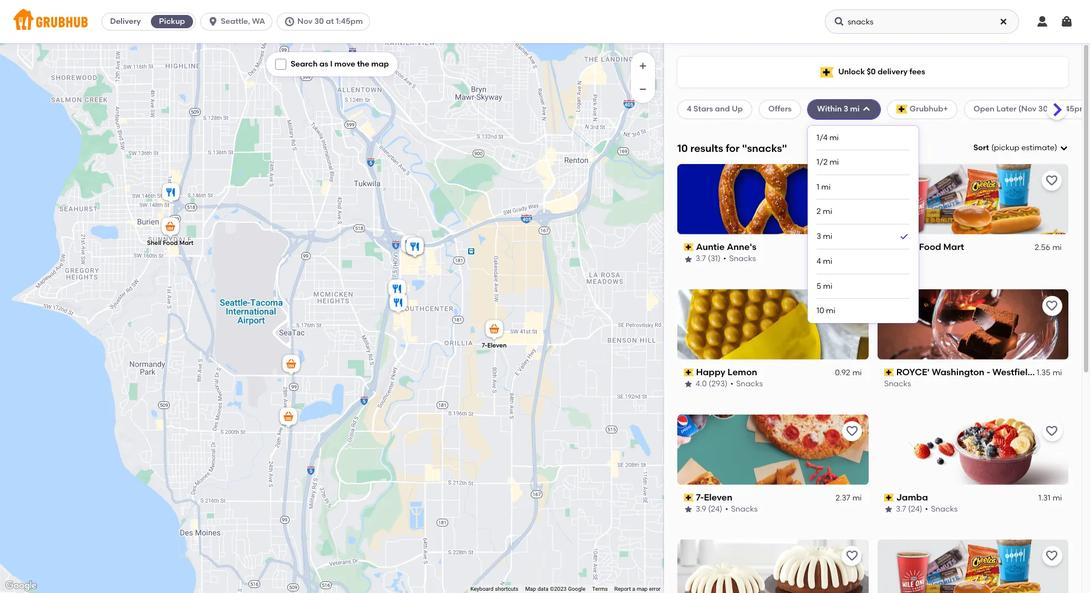 Task type: describe. For each thing, give the bounding box(es) containing it.
1 horizontal spatial 7-
[[696, 493, 704, 503]]

2 horizontal spatial svg image
[[1060, 15, 1074, 28]]

3 mi
[[817, 232, 833, 241]]

"snacks"
[[742, 142, 787, 155]]

2.37 mi
[[836, 494, 862, 503]]

within 3 mi
[[817, 104, 860, 114]]

(293)
[[709, 380, 728, 389]]

3 inside 3 mi option
[[817, 232, 821, 241]]

food inside map region
[[163, 240, 178, 247]]

snacks for anne's
[[729, 254, 756, 264]]

stars
[[694, 104, 713, 114]]

1/2 mi
[[817, 158, 839, 167]]

0.92
[[835, 368, 850, 378]]

map
[[525, 587, 536, 593]]

1 horizontal spatial 30
[[1039, 104, 1048, 114]]

2.56 mi
[[1035, 243, 1062, 253]]

westfield
[[993, 367, 1034, 378]]

4 for 4 stars and up
[[687, 104, 692, 114]]

pickup button
[[149, 13, 195, 31]]

seattle,
[[221, 17, 250, 26]]

royce' washington - westfield southcenter mall image
[[404, 236, 426, 260]]

save this restaurant image for 7-eleven
[[845, 425, 859, 438]]

3.9 (24)
[[696, 505, 723, 514]]

$0
[[867, 67, 876, 76]]

check icon image
[[899, 231, 910, 242]]

star icon image for auntie
[[684, 255, 693, 264]]

nothing bundt cakes logo image
[[678, 540, 869, 594]]

nov 30 at 1:45pm
[[297, 17, 363, 26]]

extramile logo image
[[878, 540, 1069, 594]]

4.0 (293)
[[696, 380, 728, 389]]

svg image inside seattle, wa button
[[208, 16, 219, 27]]

save this restaurant button for 7-eleven
[[842, 421, 862, 441]]

list box containing 1/4 mi
[[817, 126, 910, 323]]

grubhub plus flag logo image for grubhub+
[[897, 105, 908, 114]]

3.9
[[696, 505, 706, 514]]

3.7 for jamba
[[896, 505, 906, 514]]

(nov
[[1019, 104, 1037, 114]]

pickup
[[159, 17, 185, 26]]

save this restaurant image for auntie anne's
[[845, 174, 859, 187]]

royce'
[[896, 367, 930, 378]]

save this restaurant button for auntie anne's
[[842, 171, 862, 191]]

5
[[817, 282, 822, 291]]

unlock $0 delivery fees
[[839, 67, 925, 76]]

as
[[320, 59, 328, 69]]

0 horizontal spatial map
[[371, 59, 389, 69]]

auntie
[[696, 242, 725, 252]]

2
[[817, 207, 821, 217]]

later
[[997, 104, 1017, 114]]

subscription pass image for royce'
[[884, 369, 894, 377]]

move
[[334, 59, 355, 69]]

search as i move the map
[[291, 59, 389, 69]]

0 vertical spatial 3
[[844, 104, 849, 114]]

• snacks for eleven
[[725, 505, 758, 514]]

4 mi
[[817, 257, 833, 266]]

star icon image for 7-
[[684, 506, 693, 515]]

3.7 for auntie anne's
[[696, 254, 706, 264]]

10 mi
[[817, 306, 836, 316]]

washington
[[932, 367, 984, 378]]

keyboard shortcuts
[[471, 587, 519, 593]]

star icon image for happy
[[684, 380, 693, 389]]

3 mi option
[[817, 225, 910, 250]]

subscription pass image for shell
[[884, 244, 894, 251]]

data
[[538, 587, 549, 593]]

fees
[[910, 67, 925, 76]]

10 for 10 mi
[[817, 306, 824, 316]]

2 mi
[[817, 207, 832, 217]]

wa
[[252, 17, 265, 26]]

7 eleven image
[[483, 319, 505, 343]]

(
[[992, 143, 994, 153]]

1/2
[[817, 158, 828, 167]]

1 horizontal spatial food
[[919, 242, 941, 252]]

• right the 3.7 (24)
[[925, 505, 928, 514]]

happy lemon logo image
[[678, 289, 869, 360]]

save this restaurant button for royce' washington - westfield southcenter 
[[1042, 296, 1062, 316]]

open later (nov 30 at 1:45pm)
[[974, 104, 1090, 114]]

1 mi
[[817, 182, 831, 192]]

(31)
[[708, 254, 721, 264]]

1 horizontal spatial map
[[637, 587, 648, 593]]

subscription pass image for happy
[[684, 369, 694, 377]]

grubhub+
[[910, 104, 948, 114]]

keyboard shortcuts button
[[471, 586, 519, 594]]

eleven inside map region
[[487, 342, 507, 349]]

©2023
[[550, 587, 567, 593]]

grubhub plus flag logo image for unlock $0 delivery fees
[[821, 67, 834, 77]]

)
[[1055, 143, 1058, 153]]

happy lemon
[[696, 367, 757, 378]]

shell food mart inside map region
[[147, 240, 193, 247]]

auntie anne's
[[696, 242, 757, 252]]

snacks for lemon
[[736, 380, 763, 389]]

royce' washington - westfield southcenter 
[[896, 367, 1090, 378]]

auntie anne's logo image
[[678, 164, 869, 235]]

snacks for eleven
[[731, 505, 758, 514]]

jamba
[[896, 493, 928, 503]]

mi inside option
[[823, 232, 833, 241]]

pickup
[[994, 143, 1020, 153]]

mart inside map region
[[179, 240, 193, 247]]

shortcuts
[[495, 587, 519, 593]]

pierro bakery image
[[160, 181, 182, 206]]

i
[[330, 59, 333, 69]]

0 horizontal spatial svg image
[[834, 16, 845, 27]]

4 for 4 mi
[[817, 257, 821, 266]]

1:45pm)
[[1060, 104, 1090, 114]]



Task type: locate. For each thing, give the bounding box(es) containing it.
1 horizontal spatial 3
[[844, 104, 849, 114]]

the
[[357, 59, 370, 69]]

0 horizontal spatial 30
[[314, 17, 324, 26]]

5 mi
[[817, 282, 833, 291]]

1 (24) from the left
[[708, 505, 723, 514]]

1 horizontal spatial 10
[[817, 306, 824, 316]]

shell food mart logo image
[[878, 164, 1069, 235]]

auntie anne's image
[[404, 236, 426, 260]]

0 horizontal spatial at
[[326, 17, 334, 26]]

• snacks down lemon
[[731, 380, 763, 389]]

up
[[732, 104, 743, 114]]

2 (24) from the left
[[908, 505, 922, 514]]

1 horizontal spatial svg image
[[1036, 15, 1049, 28]]

4 left the stars
[[687, 104, 692, 114]]

4 up 5
[[817, 257, 821, 266]]

lemon
[[728, 367, 757, 378]]

3
[[844, 104, 849, 114], [817, 232, 821, 241]]

0 vertical spatial 7-
[[482, 342, 487, 349]]

0 vertical spatial 4
[[687, 104, 692, 114]]

30 right (nov at right top
[[1039, 104, 1048, 114]]

1 vertical spatial 7-
[[696, 493, 704, 503]]

1 vertical spatial grubhub plus flag logo image
[[897, 105, 908, 114]]

7-eleven logo image
[[678, 415, 869, 485]]

0 vertical spatial 3.7
[[696, 254, 706, 264]]

1 horizontal spatial shell
[[896, 242, 917, 252]]

3 right within
[[844, 104, 849, 114]]

0 horizontal spatial 7-eleven
[[482, 342, 507, 349]]

•
[[724, 254, 727, 264], [731, 380, 734, 389], [725, 505, 728, 514], [925, 505, 928, 514]]

0 horizontal spatial (24)
[[708, 505, 723, 514]]

1.35 for auntie anne's
[[837, 243, 850, 253]]

google image
[[3, 579, 39, 594]]

svg image
[[1036, 15, 1049, 28], [1060, 15, 1074, 28], [834, 16, 845, 27]]

at left 1:45pm)
[[1050, 104, 1058, 114]]

(24) down jamba
[[908, 505, 922, 514]]

0 vertical spatial grubhub plus flag logo image
[[821, 67, 834, 77]]

grubhub plus flag logo image left 'unlock'
[[821, 67, 834, 77]]

0 vertical spatial 30
[[314, 17, 324, 26]]

3.7 down jamba
[[896, 505, 906, 514]]

save this restaurant button for jamba
[[1042, 421, 1062, 441]]

0 vertical spatial eleven
[[487, 342, 507, 349]]

food right check icon
[[919, 242, 941, 252]]

grubhub plus flag logo image
[[821, 67, 834, 77], [897, 105, 908, 114]]

delivery
[[110, 17, 141, 26]]

• snacks right the 3.9 (24)
[[725, 505, 758, 514]]

results
[[691, 142, 724, 155]]

(24) for jamba
[[908, 505, 922, 514]]

unlock
[[839, 67, 865, 76]]

at left 1:45pm
[[326, 17, 334, 26]]

1 horizontal spatial shell food mart
[[896, 242, 964, 252]]

map region
[[0, 0, 706, 594]]

royce' washington - westfield southcenter mall logo image
[[878, 289, 1069, 360]]

0 vertical spatial 7-eleven
[[482, 342, 507, 349]]

list box
[[817, 126, 910, 323]]

0 horizontal spatial 1.35 mi
[[837, 243, 862, 253]]

1 horizontal spatial 1.35 mi
[[1037, 368, 1062, 378]]

0 vertical spatial map
[[371, 59, 389, 69]]

1 vertical spatial 30
[[1039, 104, 1048, 114]]

-
[[987, 367, 990, 378]]

7-
[[482, 342, 487, 349], [696, 493, 704, 503]]

1 vertical spatial 10
[[817, 306, 824, 316]]

keyboard
[[471, 587, 494, 593]]

map right a
[[637, 587, 648, 593]]

minus icon image
[[638, 84, 649, 95]]

grubhub plus flag logo image left grubhub+
[[897, 105, 908, 114]]

save this restaurant image for jamba
[[1045, 425, 1059, 438]]

1/4 mi
[[817, 133, 839, 142]]

10 results for "snacks"
[[678, 142, 787, 155]]

1.31 mi
[[1039, 494, 1062, 503]]

star icon image left 4.0
[[684, 380, 693, 389]]

1.35 mi for auntie anne's
[[837, 243, 862, 253]]

1 horizontal spatial 3.7
[[896, 505, 906, 514]]

10 left results
[[678, 142, 688, 155]]

search
[[291, 59, 318, 69]]

1 horizontal spatial 1.35
[[1037, 368, 1051, 378]]

subscription pass image
[[884, 244, 894, 251], [684, 369, 694, 377], [884, 369, 894, 377], [884, 494, 894, 502]]

0 vertical spatial at
[[326, 17, 334, 26]]

3.7 (31)
[[696, 254, 721, 264]]

30 right nov
[[314, 17, 324, 26]]

2.56
[[1035, 243, 1051, 253]]

0 vertical spatial 1.35 mi
[[837, 243, 862, 253]]

1 horizontal spatial grubhub plus flag logo image
[[897, 105, 908, 114]]

happy lemon image
[[386, 278, 408, 302]]

happy
[[696, 367, 726, 378]]

1.35 for royce' washington - westfield southcenter 
[[1037, 368, 1051, 378]]

• for eleven
[[725, 505, 728, 514]]

1 horizontal spatial at
[[1050, 104, 1058, 114]]

0 horizontal spatial food
[[163, 240, 178, 247]]

snacks down lemon
[[736, 380, 763, 389]]

(24) right "3.9"
[[708, 505, 723, 514]]

nov
[[297, 17, 313, 26]]

map right the
[[371, 59, 389, 69]]

shell inside map region
[[147, 240, 161, 247]]

shell
[[147, 240, 161, 247], [896, 242, 917, 252]]

southcenter
[[1036, 367, 1090, 378]]

map data ©2023 google
[[525, 587, 586, 593]]

30 inside nov 30 at 1:45pm "button"
[[314, 17, 324, 26]]

1.31
[[1039, 494, 1051, 503]]

4 stars and up
[[687, 104, 743, 114]]

(24) for 7-eleven
[[708, 505, 723, 514]]

save this restaurant image for royce' washington - westfield southcenter 
[[1045, 299, 1059, 313]]

offers
[[769, 104, 792, 114]]

0 vertical spatial subscription pass image
[[684, 244, 694, 251]]

subscription pass image
[[684, 244, 694, 251], [684, 494, 694, 502]]

• right the 3.9 (24)
[[725, 505, 728, 514]]

3.7 left the (31)
[[696, 254, 706, 264]]

eleven
[[487, 342, 507, 349], [704, 493, 733, 503]]

1 vertical spatial 7-eleven
[[696, 493, 733, 503]]

1 subscription pass image from the top
[[684, 244, 694, 251]]

svg image inside field
[[1060, 144, 1069, 153]]

• snacks down jamba
[[925, 505, 958, 514]]

3.7 (24)
[[896, 505, 922, 514]]

10 for 10 results for "snacks"
[[678, 142, 688, 155]]

1 vertical spatial 4
[[817, 257, 821, 266]]

a
[[632, 587, 635, 593]]

0 horizontal spatial 10
[[678, 142, 688, 155]]

1
[[817, 182, 820, 192]]

• for lemon
[[731, 380, 734, 389]]

0 horizontal spatial 3
[[817, 232, 821, 241]]

shell food mart
[[147, 240, 193, 247], [896, 242, 964, 252]]

nov 30 at 1:45pm button
[[277, 13, 375, 31]]

report
[[615, 587, 631, 593]]

• for anne's
[[724, 254, 727, 264]]

save this restaurant image
[[845, 174, 859, 187], [1045, 174, 1059, 187], [1045, 550, 1059, 563]]

0 horizontal spatial 4
[[687, 104, 692, 114]]

1 vertical spatial 3
[[817, 232, 821, 241]]

4
[[687, 104, 692, 114], [817, 257, 821, 266]]

report a map error link
[[615, 587, 661, 593]]

save this restaurant image for shell food mart
[[1045, 174, 1059, 187]]

google
[[568, 587, 586, 593]]

1.35 mi for royce' washington - westfield southcenter 
[[1037, 368, 1062, 378]]

seattle, wa
[[221, 17, 265, 26]]

sea tac marathon image
[[280, 353, 302, 378]]

0 horizontal spatial 3.7
[[696, 254, 706, 264]]

0.92 mi
[[835, 368, 862, 378]]

10 down 5
[[817, 306, 824, 316]]

snacks right the 3.7 (24)
[[931, 505, 958, 514]]

error
[[649, 587, 661, 593]]

0 horizontal spatial shell food mart
[[147, 240, 193, 247]]

• snacks for lemon
[[731, 380, 763, 389]]

sort
[[974, 143, 989, 153]]

4.0
[[696, 380, 707, 389]]

terms link
[[592, 587, 608, 593]]

0 vertical spatial 10
[[678, 142, 688, 155]]

• right the (31)
[[724, 254, 727, 264]]

• down happy lemon
[[731, 380, 734, 389]]

1/4
[[817, 133, 828, 142]]

2 subscription pass image from the top
[[684, 494, 694, 502]]

1 horizontal spatial 4
[[817, 257, 821, 266]]

7-eleven inside map region
[[482, 342, 507, 349]]

star icon image left the 3.7 (24)
[[884, 506, 893, 515]]

snacks down royce'
[[884, 380, 911, 389]]

within
[[817, 104, 842, 114]]

1 horizontal spatial (24)
[[908, 505, 922, 514]]

1 vertical spatial 1.35 mi
[[1037, 368, 1062, 378]]

1:45pm
[[336, 17, 363, 26]]

1 vertical spatial eleven
[[704, 493, 733, 503]]

and
[[715, 104, 730, 114]]

1 vertical spatial 1.35
[[1037, 368, 1051, 378]]

food down pierro bakery icon
[[163, 240, 178, 247]]

plus icon image
[[638, 60, 649, 72]]

Search for food, convenience, alcohol... search field
[[825, 9, 1019, 34]]

1 vertical spatial subscription pass image
[[684, 494, 694, 502]]

0 horizontal spatial mart
[[179, 240, 193, 247]]

snacks right the 3.9 (24)
[[731, 505, 758, 514]]

mart
[[179, 240, 193, 247], [944, 242, 964, 252]]

delivery button
[[102, 13, 149, 31]]

0 horizontal spatial 1.35
[[837, 243, 850, 253]]

0 horizontal spatial eleven
[[487, 342, 507, 349]]

0 horizontal spatial grubhub plus flag logo image
[[821, 67, 834, 77]]

jamba logo image
[[878, 415, 1069, 485]]

None field
[[974, 143, 1069, 154]]

• snacks for anne's
[[724, 254, 756, 264]]

report a map error
[[615, 587, 661, 593]]

jamba image
[[399, 234, 421, 258]]

1 vertical spatial at
[[1050, 104, 1058, 114]]

estimate
[[1022, 143, 1055, 153]]

3 down 2
[[817, 232, 821, 241]]

0 vertical spatial 1.35
[[837, 243, 850, 253]]

save this restaurant image
[[1045, 299, 1059, 313], [845, 425, 859, 438], [1045, 425, 1059, 438], [845, 550, 859, 563]]

mart right check icon
[[944, 242, 964, 252]]

save this restaurant button
[[842, 171, 862, 191], [1042, 171, 1062, 191], [1042, 296, 1062, 316], [842, 421, 862, 441], [1042, 421, 1062, 441], [842, 547, 862, 567], [1042, 547, 1062, 567]]

• snacks down anne's
[[724, 254, 756, 264]]

delivery
[[878, 67, 908, 76]]

mart down pierro bakery icon
[[179, 240, 193, 247]]

anne's
[[727, 242, 757, 252]]

1 horizontal spatial mart
[[944, 242, 964, 252]]

0 horizontal spatial shell
[[147, 240, 161, 247]]

subscription pass image for auntie anne's
[[684, 244, 694, 251]]

2.37
[[836, 494, 850, 503]]

star icon image left 3.7 (31)
[[684, 255, 693, 264]]

seattle, wa button
[[200, 13, 277, 31]]

for
[[726, 142, 740, 155]]

extramile image
[[277, 406, 299, 431]]

subscription pass image for 7-eleven
[[684, 494, 694, 502]]

open
[[974, 104, 995, 114]]

sort ( pickup estimate )
[[974, 143, 1058, 153]]

shell food mart image
[[159, 216, 181, 240]]

3.7
[[696, 254, 706, 264], [896, 505, 906, 514]]

1.35
[[837, 243, 850, 253], [1037, 368, 1051, 378]]

7-eleven
[[482, 342, 507, 349], [696, 493, 733, 503]]

(24)
[[708, 505, 723, 514], [908, 505, 922, 514]]

svg image
[[208, 16, 219, 27], [284, 16, 295, 27], [999, 17, 1008, 26], [277, 61, 284, 68], [862, 105, 871, 114], [1060, 144, 1069, 153]]

food
[[163, 240, 178, 247], [919, 242, 941, 252]]

nothing bundt cakes image
[[387, 292, 409, 316]]

main navigation navigation
[[0, 0, 1090, 43]]

snacks down anne's
[[729, 254, 756, 264]]

1.35 mi
[[837, 243, 862, 253], [1037, 368, 1062, 378]]

svg image inside nov 30 at 1:45pm "button"
[[284, 16, 295, 27]]

0 horizontal spatial 7-
[[482, 342, 487, 349]]

7- inside map region
[[482, 342, 487, 349]]

1 horizontal spatial eleven
[[704, 493, 733, 503]]

at inside nov 30 at 1:45pm "button"
[[326, 17, 334, 26]]

1 vertical spatial map
[[637, 587, 648, 593]]

1 vertical spatial 3.7
[[896, 505, 906, 514]]

star icon image
[[684, 255, 693, 264], [684, 380, 693, 389], [684, 506, 693, 515], [884, 506, 893, 515]]

star icon image left "3.9"
[[684, 506, 693, 515]]

save this restaurant button for shell food mart
[[1042, 171, 1062, 191]]

1 horizontal spatial 7-eleven
[[696, 493, 733, 503]]

none field containing sort
[[974, 143, 1069, 154]]



Task type: vqa. For each thing, say whether or not it's contained in the screenshot.


